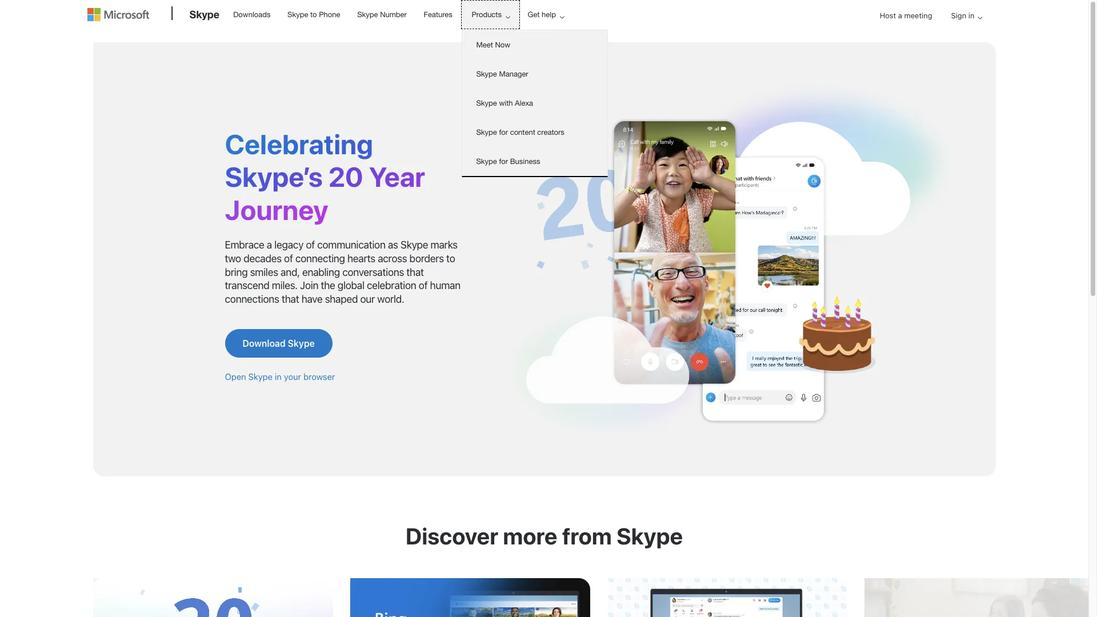 Task type: vqa. For each thing, say whether or not it's contained in the screenshot.
topmost to
yes



Task type: locate. For each thing, give the bounding box(es) containing it.
0 horizontal spatial a
[[267, 239, 272, 251]]

that down borders
[[406, 266, 424, 278]]

transcend
[[225, 280, 269, 292]]

celebrating
[[225, 128, 373, 160]]

browser
[[304, 372, 335, 382]]

sign in link
[[942, 1, 987, 31]]

a inside embrace a legacy of communication as skype marks two decades of connecting hearts across borders to bring smiles and, enabling conversations that transcend miles. join the global celebration of human connections that have shaped our world.
[[267, 239, 272, 251]]

0 vertical spatial a
[[898, 11, 902, 20]]

number
[[380, 10, 407, 19]]

features link
[[419, 1, 458, 28]]

world.
[[377, 293, 404, 305]]

marks
[[431, 239, 458, 251]]

a for embrace
[[267, 239, 272, 251]]

arrow down image
[[973, 11, 987, 25]]

1 vertical spatial for
[[499, 157, 508, 166]]

bring
[[225, 266, 248, 278]]

that down miles.
[[282, 293, 299, 305]]

0 vertical spatial that
[[406, 266, 424, 278]]

skype for content creators
[[476, 128, 564, 137]]

connections
[[225, 293, 279, 305]]

to
[[310, 10, 317, 19], [446, 252, 455, 264]]

business
[[510, 157, 540, 166]]

celebrating skype's 20 year journey main content
[[0, 37, 1097, 617]]

of up connecting on the left of page
[[306, 239, 315, 251]]

to down marks
[[446, 252, 455, 264]]

communication
[[317, 239, 386, 251]]

skype with alexa link
[[463, 89, 608, 118]]

skype
[[189, 8, 220, 21], [287, 10, 308, 19], [357, 10, 378, 19], [476, 70, 497, 78], [476, 99, 497, 107], [476, 128, 497, 137], [476, 157, 497, 166], [401, 239, 428, 251], [288, 339, 315, 349], [248, 372, 273, 382], [617, 522, 683, 549]]

0 vertical spatial to
[[310, 10, 317, 19]]

in right sign
[[969, 11, 975, 20]]

skype for business
[[476, 157, 540, 166]]

in
[[969, 11, 975, 20], [275, 372, 282, 382]]

alexa
[[515, 99, 533, 107]]

a up decades
[[267, 239, 272, 251]]

that
[[406, 266, 424, 278], [282, 293, 299, 305]]

embrace
[[225, 239, 264, 251]]

of down legacy
[[284, 252, 293, 264]]

now
[[495, 41, 510, 49]]

0 vertical spatial for
[[499, 128, 508, 137]]

meet
[[476, 41, 493, 49]]

for for content
[[499, 128, 508, 137]]

our
[[360, 293, 375, 305]]

1 horizontal spatial a
[[898, 11, 902, 20]]

2 horizontal spatial of
[[419, 280, 428, 292]]

microsoft image
[[87, 8, 149, 21]]

with
[[499, 99, 513, 107]]

connecting
[[295, 252, 345, 264]]

global
[[338, 280, 364, 292]]

a
[[898, 11, 902, 20], [267, 239, 272, 251]]

shaped
[[325, 293, 358, 305]]

skype number link
[[352, 1, 412, 28]]

download skype link
[[225, 329, 332, 358]]

for left the business
[[499, 157, 508, 166]]

meeting
[[904, 11, 932, 20]]

human
[[430, 280, 461, 292]]

0 horizontal spatial in
[[275, 372, 282, 382]]

1 vertical spatial to
[[446, 252, 455, 264]]

across
[[378, 252, 407, 264]]

smiles
[[250, 266, 278, 278]]

embrace a legacy of communication as skype marks two decades of connecting hearts across borders to bring smiles and, enabling conversations that transcend miles. join the global celebration of human connections that have shaped our world.
[[225, 239, 461, 305]]

legacy
[[274, 239, 304, 251]]

0 horizontal spatial to
[[310, 10, 317, 19]]

sign
[[951, 11, 967, 20]]

to left phone
[[310, 10, 317, 19]]

for
[[499, 128, 508, 137], [499, 157, 508, 166]]

0 vertical spatial in
[[969, 11, 975, 20]]

picture of skype light stage call in progress with bing backgrounds and text bing backgrounds in skype. image
[[350, 578, 590, 617]]

in left your in the bottom of the page
[[275, 372, 282, 382]]

miles.
[[272, 280, 298, 292]]

0 horizontal spatial that
[[282, 293, 299, 305]]

for left 'content'
[[499, 128, 508, 137]]

of left human
[[419, 280, 428, 292]]

1 horizontal spatial to
[[446, 252, 455, 264]]

open
[[225, 372, 246, 382]]

of
[[306, 239, 315, 251], [284, 252, 293, 264], [419, 280, 428, 292]]

a right host
[[898, 11, 902, 20]]

1 for from the top
[[499, 128, 508, 137]]

great video calling with skype image
[[499, 77, 961, 442]]

picture of skype logo and cake celebrating 20 years of skype image
[[93, 578, 333, 617]]

for inside 'link'
[[499, 128, 508, 137]]

celebrating skype's 20 year journey
[[225, 128, 425, 226]]

1 vertical spatial in
[[275, 372, 282, 382]]

0 horizontal spatial of
[[284, 252, 293, 264]]

discover
[[406, 522, 498, 549]]

2 vertical spatial of
[[419, 280, 428, 292]]

skype number
[[357, 10, 407, 19]]

1 vertical spatial of
[[284, 252, 293, 264]]

2 for from the top
[[499, 157, 508, 166]]

1 horizontal spatial of
[[306, 239, 315, 251]]

menu bar
[[87, 1, 1001, 60]]

skype link
[[184, 1, 225, 31]]

year
[[369, 161, 425, 193]]

1 vertical spatial a
[[267, 239, 272, 251]]



Task type: describe. For each thing, give the bounding box(es) containing it.
1 horizontal spatial that
[[406, 266, 424, 278]]

skype manager link
[[463, 59, 608, 89]]

more
[[503, 522, 557, 549]]

host a meeting
[[880, 11, 932, 20]]

discover more from skype
[[406, 522, 683, 549]]

for for business
[[499, 157, 508, 166]]

the
[[321, 280, 335, 292]]

get help button
[[518, 1, 574, 29]]

20
[[328, 161, 363, 193]]

downloads link
[[228, 1, 276, 28]]

products
[[472, 10, 502, 19]]

join
[[300, 280, 318, 292]]

1 vertical spatial that
[[282, 293, 299, 305]]

borders
[[410, 252, 444, 264]]

hearts
[[347, 252, 375, 264]]

1 horizontal spatial in
[[969, 11, 975, 20]]

journey
[[225, 194, 328, 226]]

and,
[[281, 266, 300, 278]]

your
[[284, 372, 301, 382]]

help
[[542, 10, 556, 19]]

skype for business link
[[463, 147, 608, 176]]

menu bar containing host a meeting
[[87, 1, 1001, 60]]

download
[[243, 339, 286, 349]]

as
[[388, 239, 398, 251]]

sign in
[[951, 11, 975, 20]]

have
[[302, 293, 323, 305]]

picture of skype modern message chat with side bar. image
[[607, 578, 847, 617]]

enabling
[[302, 266, 340, 278]]

features
[[424, 10, 452, 19]]

skype with alexa
[[476, 99, 533, 107]]

skype's
[[225, 161, 323, 193]]

skype to phone link
[[282, 1, 345, 28]]

skype for content creators link
[[463, 118, 608, 147]]

celebration
[[367, 280, 416, 292]]

get help
[[528, 10, 556, 19]]

host a meeting link
[[871, 1, 942, 31]]

two
[[225, 252, 241, 264]]

skype manager
[[476, 70, 528, 78]]

conversations
[[342, 266, 404, 278]]

get
[[528, 10, 540, 19]]

a for host
[[898, 11, 902, 20]]

in inside main content
[[275, 372, 282, 382]]

to inside skype to phone link
[[310, 10, 317, 19]]

open skype in your browser link
[[225, 372, 335, 382]]

products button
[[462, 1, 519, 29]]

content
[[510, 128, 535, 137]]

manager
[[499, 70, 528, 78]]

download skype
[[243, 339, 315, 349]]

skype inside embrace a legacy of communication as skype marks two decades of connecting hearts across borders to bring smiles and, enabling conversations that transcend miles. join the global celebration of human connections that have shaped our world.
[[401, 239, 428, 251]]

downloads
[[233, 10, 271, 19]]

0 vertical spatial of
[[306, 239, 315, 251]]

open skype in your browser
[[225, 372, 335, 382]]

decades
[[244, 252, 282, 264]]

host
[[880, 11, 896, 20]]

phone
[[319, 10, 340, 19]]

skype to phone
[[287, 10, 340, 19]]

to inside embrace a legacy of communication as skype marks two decades of connecting hearts across borders to bring smiles and, enabling conversations that transcend miles. join the global celebration of human connections that have shaped our world.
[[446, 252, 455, 264]]

creators
[[537, 128, 564, 137]]

from
[[562, 522, 612, 549]]

meet now
[[476, 41, 510, 49]]

meet now link
[[463, 30, 608, 59]]



